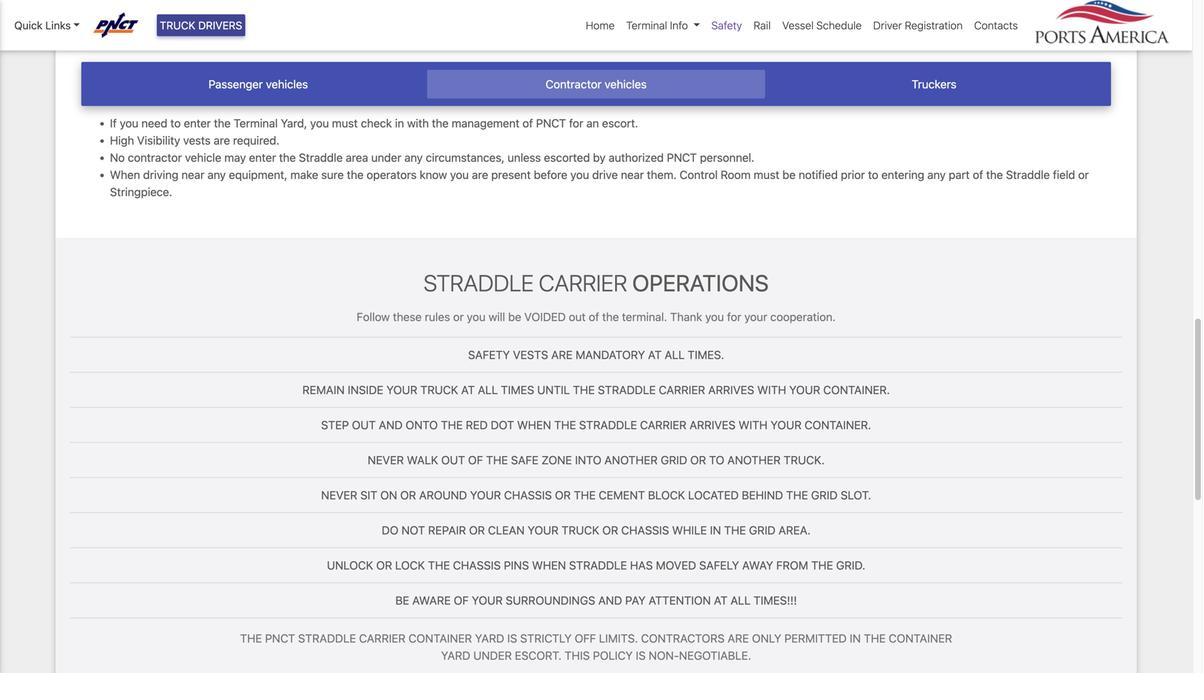 Task type: describe. For each thing, give the bounding box(es) containing it.
quick links
[[14, 19, 71, 31]]

safety
[[468, 348, 510, 361]]

1 another from the left
[[605, 453, 658, 467]]

safely
[[699, 558, 739, 572]]

2 vertical spatial of
[[589, 310, 599, 324]]

2 vertical spatial chassis
[[453, 558, 501, 572]]

straddle for until
[[598, 383, 656, 397]]

0 horizontal spatial out
[[352, 418, 376, 432]]

passenger
[[208, 77, 263, 91]]

0 vertical spatial terminal
[[626, 19, 667, 31]]

2 horizontal spatial grid
[[811, 488, 838, 502]]

contractor vehicles
[[546, 77, 647, 91]]

inside
[[348, 383, 383, 397]]

you left will
[[467, 310, 486, 324]]

are
[[551, 348, 573, 361]]

or left clean
[[469, 523, 485, 537]]

the right behind
[[786, 488, 808, 502]]

check
[[361, 116, 392, 130]]

block
[[648, 488, 685, 502]]

straddle carrier operations
[[424, 269, 769, 296]]

2 horizontal spatial at
[[714, 594, 728, 607]]

prior
[[841, 168, 865, 181]]

quick links link
[[14, 17, 80, 33]]

at for truck
[[461, 383, 475, 397]]

strictly
[[520, 631, 572, 645]]

0 horizontal spatial must
[[332, 116, 358, 130]]

limits.
[[599, 631, 638, 645]]

or inside if you need to enter the terminal yard, you must check in with the management of pnct for an escort. high visibility vests are required. no contractor vehicle may enter the straddle area under any circumstances, unless escorted by authorized pnct personnel. when driving near any equipment, make sure the operators know you are present before you drive near them. control room must be notified prior to entering any part of the straddle field or stringpiece.
[[1078, 168, 1089, 181]]

not
[[401, 523, 425, 537]]

equipment,
[[229, 168, 287, 181]]

circumstances,
[[426, 151, 505, 164]]

1 horizontal spatial truck
[[562, 523, 599, 537]]

contractor
[[546, 77, 602, 91]]

0 vertical spatial of
[[468, 453, 483, 467]]

0 horizontal spatial to
[[170, 116, 181, 130]]

area.
[[779, 523, 811, 537]]

truck drivers
[[160, 19, 242, 31]]

driver registration link
[[868, 11, 969, 39]]

carrier for when
[[640, 418, 687, 432]]

around
[[419, 488, 467, 502]]

you right if
[[120, 116, 138, 130]]

the up zone
[[554, 418, 576, 432]]

arrives for remain inside your truck at all times until the straddle carrier arrives with your container.
[[708, 383, 754, 397]]

talking
[[162, 18, 199, 31]]

times.
[[688, 348, 724, 361]]

voided
[[524, 310, 566, 324]]

repair
[[428, 523, 466, 537]]

or left to
[[690, 453, 706, 467]]

schedule
[[816, 19, 862, 31]]

vessel schedule
[[782, 19, 862, 31]]

1 horizontal spatial for
[[727, 310, 741, 324]]

grid.
[[836, 558, 865, 572]]

if
[[110, 116, 117, 130]]

lock
[[395, 558, 425, 572]]

these
[[393, 310, 422, 324]]

unlock
[[327, 558, 373, 572]]

1 vertical spatial is
[[507, 631, 517, 645]]

you down circumstances,
[[450, 168, 469, 181]]

remain
[[302, 383, 345, 397]]

clean
[[488, 523, 525, 537]]

vessel
[[782, 19, 814, 31]]

0 horizontal spatial is
[[370, 18, 378, 31]]

0 vertical spatial grid
[[661, 453, 687, 467]]

truck.
[[784, 453, 825, 467]]

truck
[[160, 19, 195, 31]]

2 vertical spatial grid
[[749, 523, 776, 537]]

or left lock
[[376, 558, 392, 572]]

to
[[709, 453, 724, 467]]

sit
[[360, 488, 377, 502]]

0 horizontal spatial truck
[[420, 383, 458, 397]]

dot
[[491, 418, 514, 432]]

while
[[672, 523, 707, 537]]

the pnct straddle carrier container yard is strictly off limits.  contractors are only permitted in the container yard under escort.  this policy is non-negotiable.
[[240, 631, 952, 662]]

personnel.
[[700, 151, 754, 164]]

0 horizontal spatial or
[[453, 310, 464, 324]]

the
[[240, 631, 262, 645]]

1 vertical spatial enter
[[249, 151, 276, 164]]

the up may
[[214, 116, 231, 130]]

contractor
[[128, 151, 182, 164]]

away
[[742, 558, 773, 572]]

for inside if you need to enter the terminal yard, you must check in with the management of pnct for an escort. high visibility vests are required. no contractor vehicle may enter the straddle area under any circumstances, unless escorted by authorized pnct personnel. when driving near any equipment, make sure the operators know you are present before you drive near them. control room must be notified prior to entering any part of the straddle field or stringpiece.
[[569, 116, 583, 130]]

0 horizontal spatial and
[[379, 418, 403, 432]]

contacts link
[[969, 11, 1024, 39]]

all for times
[[478, 383, 498, 397]]

1 vertical spatial of
[[454, 594, 469, 607]]

2 vertical spatial is
[[636, 649, 646, 662]]

the left safe at the left bottom of the page
[[486, 453, 508, 467]]

slot.
[[841, 488, 871, 502]]

0 horizontal spatial any
[[207, 168, 226, 181]]

vests
[[183, 133, 211, 147]]

unlock or lock the chassis pins when straddle  has moved safely away from the grid.
[[327, 558, 865, 572]]

or right on
[[400, 488, 416, 502]]

step out and onto the red dot when the straddle carrier arrives with your container.
[[321, 418, 871, 432]]

safety vests are mandatory at all times.
[[468, 348, 724, 361]]

1 horizontal spatial yard
[[475, 631, 504, 645]]

pnct inside "the pnct straddle carrier container yard is strictly off limits.  contractors are only permitted in the container yard under escort.  this policy is non-negotiable."
[[265, 631, 295, 645]]

1 vertical spatial be
[[508, 310, 521, 324]]

stringpiece.
[[110, 185, 172, 199]]

onto
[[406, 418, 438, 432]]

0 vertical spatial of
[[523, 116, 533, 130]]

2 vertical spatial straddle
[[569, 558, 627, 572]]

tab list containing passenger vehicles
[[81, 62, 1111, 106]]

0 vertical spatial pnct
[[536, 116, 566, 130]]

0 vertical spatial when
[[517, 418, 551, 432]]

straddle for when
[[579, 418, 637, 432]]

never for never sit on or around your chassis or the cement block located behind the grid slot.
[[321, 488, 357, 502]]

carrier inside "the pnct straddle carrier container yard is strictly off limits.  contractors are only permitted in the container yard under escort.  this policy is non-negotiable."
[[359, 631, 406, 645]]

unless
[[508, 151, 541, 164]]

1 vertical spatial chassis
[[621, 523, 669, 537]]

room
[[721, 168, 751, 181]]

by
[[593, 151, 606, 164]]

a
[[218, 18, 224, 31]]

be
[[395, 594, 409, 607]]

the right out
[[602, 310, 619, 324]]

escort. for an
[[602, 116, 638, 130]]

sure
[[321, 168, 344, 181]]

notified
[[799, 168, 838, 181]]

operations
[[632, 269, 769, 296]]

terminal inside if you need to enter the terminal yard, you must check in with the management of pnct for an escort. high visibility vests are required. no contractor vehicle may enter the straddle area under any circumstances, unless escorted by authorized pnct personnel. when driving near any equipment, make sure the operators know you are present before you drive near them. control room must be notified prior to entering any part of the straddle field or stringpiece.
[[234, 116, 278, 130]]

on
[[202, 18, 215, 31]]

them.
[[647, 168, 677, 181]]

2 container from the left
[[889, 631, 952, 645]]

safety
[[711, 19, 742, 31]]

0 vertical spatial enter
[[184, 116, 211, 130]]

1 vertical spatial when
[[532, 558, 566, 572]]

prohibited
[[381, 18, 434, 31]]

do
[[382, 523, 398, 537]]

all for times.
[[665, 348, 685, 361]]

contractor vehicles link
[[427, 70, 765, 99]]

carrier for until
[[659, 383, 705, 397]]

the down into
[[574, 488, 596, 502]]

while
[[302, 18, 328, 31]]

arrives for step out and onto the red dot when the straddle carrier arrives with your container.
[[690, 418, 736, 432]]

1 vertical spatial and
[[598, 594, 622, 607]]

rail
[[754, 19, 771, 31]]

terminal info link
[[620, 11, 706, 39]]

non-
[[649, 649, 679, 662]]

rules
[[425, 310, 450, 324]]

1 horizontal spatial out
[[441, 453, 465, 467]]

the right "part"
[[986, 168, 1003, 181]]

never walk out of the safe zone into another grid or to another truck.
[[368, 453, 825, 467]]

required.
[[233, 133, 279, 147]]

walk
[[407, 453, 438, 467]]

times!!!
[[754, 594, 797, 607]]

1 vertical spatial are
[[472, 168, 488, 181]]



Task type: locate. For each thing, give the bounding box(es) containing it.
1 horizontal spatial carrier
[[539, 269, 627, 296]]

out right step
[[352, 418, 376, 432]]

1 vertical spatial truck
[[562, 523, 599, 537]]

1 horizontal spatial vehicles
[[605, 77, 647, 91]]

2 horizontal spatial pnct
[[667, 151, 697, 164]]

vehicle
[[185, 151, 221, 164]]

0 horizontal spatial grid
[[661, 453, 687, 467]]

the down area
[[347, 168, 364, 181]]

with for remain inside your truck at all times until the straddle carrier arrives with your container.
[[757, 383, 786, 397]]

in inside if you need to enter the terminal yard, you must check in with the management of pnct for an escort. high visibility vests are required. no contractor vehicle may enter the straddle area under any circumstances, unless escorted by authorized pnct personnel. when driving near any equipment, make sure the operators know you are present before you drive near them. control room must be notified prior to entering any part of the straddle field or stringpiece.
[[395, 116, 404, 130]]

2 horizontal spatial all
[[731, 594, 751, 607]]

terminal
[[626, 19, 667, 31], [234, 116, 278, 130]]

1 horizontal spatial pnct
[[536, 116, 566, 130]]

authorized
[[609, 151, 664, 164]]

container. for remain inside your truck at all times until the straddle carrier arrives with your container.
[[823, 383, 890, 397]]

enter up equipment,
[[249, 151, 276, 164]]

in
[[395, 116, 404, 130], [850, 631, 861, 645]]

with
[[407, 116, 429, 130]]

the right lock
[[428, 558, 450, 572]]

be right will
[[508, 310, 521, 324]]

1 horizontal spatial enter
[[249, 151, 276, 164]]

0 vertical spatial for
[[569, 116, 583, 130]]

vehicles for contractor vehicles
[[605, 77, 647, 91]]

is left the strictly
[[507, 631, 517, 645]]

off
[[575, 631, 596, 645]]

follow these rules or you will be voided out of the terminal. thank you for your cooperation.
[[357, 310, 836, 324]]

and left pay
[[598, 594, 622, 607]]

1 vertical spatial escort.
[[515, 649, 562, 662]]

1 vertical spatial to
[[868, 168, 879, 181]]

1 horizontal spatial any
[[404, 151, 423, 164]]

be left the notified
[[783, 168, 796, 181]]

0 vertical spatial chassis
[[504, 488, 552, 502]]

zone
[[542, 453, 572, 467]]

or down zone
[[555, 488, 571, 502]]

2 horizontal spatial is
[[636, 649, 646, 662]]

make
[[290, 168, 318, 181]]

negotiable.
[[679, 649, 751, 662]]

the inside "the pnct straddle carrier container yard is strictly off limits.  contractors are only permitted in the container yard under escort.  this policy is non-negotiable."
[[864, 631, 886, 645]]

1 horizontal spatial never
[[368, 453, 404, 467]]

the left grid.
[[811, 558, 833, 572]]

1 vertical spatial carrier
[[359, 631, 406, 645]]

cooperation.
[[770, 310, 836, 324]]

1 horizontal spatial under
[[473, 649, 512, 662]]

driving right while
[[331, 18, 367, 31]]

at down safely
[[714, 594, 728, 607]]

0 vertical spatial under
[[371, 151, 401, 164]]

quick
[[14, 19, 43, 31]]

pnct up control
[[667, 151, 697, 164]]

all left the times.
[[665, 348, 685, 361]]

pnct
[[536, 116, 566, 130], [667, 151, 697, 164], [265, 631, 295, 645]]

yard,
[[281, 116, 307, 130]]

0 vertical spatial to
[[170, 116, 181, 130]]

0 vertical spatial yard
[[475, 631, 504, 645]]

at up the red
[[461, 383, 475, 397]]

carrier down be
[[359, 631, 406, 645]]

0 vertical spatial carrier
[[659, 383, 705, 397]]

are up may
[[214, 133, 230, 147]]

visibility
[[137, 133, 180, 147]]

1 vertical spatial straddle
[[579, 418, 637, 432]]

or right rules
[[453, 310, 464, 324]]

escort. inside "the pnct straddle carrier container yard is strictly off limits.  contractors are only permitted in the container yard under escort.  this policy is non-negotiable."
[[515, 649, 562, 662]]

area
[[346, 151, 368, 164]]

the
[[214, 116, 231, 130], [432, 116, 449, 130], [279, 151, 296, 164], [347, 168, 364, 181], [986, 168, 1003, 181], [602, 310, 619, 324], [864, 631, 886, 645]]

or right field
[[1078, 168, 1089, 181]]

1 horizontal spatial at
[[648, 348, 662, 361]]

the up make
[[279, 151, 296, 164]]

1 vertical spatial never
[[321, 488, 357, 502]]

under inside "the pnct straddle carrier container yard is strictly off limits.  contractors are only permitted in the container yard under escort.  this policy is non-negotiable."
[[473, 649, 512, 662]]

terminal.
[[622, 310, 667, 324]]

you right yard,
[[310, 116, 329, 130]]

be aware of your surroundings and pay attention at all times!!!
[[395, 594, 797, 607]]

all
[[665, 348, 685, 361], [478, 383, 498, 397], [731, 594, 751, 607]]

chassis left pins
[[453, 558, 501, 572]]

arrives down the times.
[[708, 383, 754, 397]]

near down authorized
[[621, 168, 644, 181]]

escort. for under
[[515, 649, 562, 662]]

escort. inside if you need to enter the terminal yard, you must check in with the management of pnct for an escort. high visibility vests are required. no contractor vehicle may enter the straddle area under any circumstances, unless escorted by authorized pnct personnel. when driving near any equipment, make sure the operators know you are present before you drive near them. control room must be notified prior to entering any part of the straddle field or stringpiece.
[[602, 116, 638, 130]]

driving down the contractor
[[143, 168, 178, 181]]

must
[[332, 116, 358, 130], [754, 168, 780, 181]]

grid left slot.
[[811, 488, 838, 502]]

any down vehicle
[[207, 168, 226, 181]]

0 horizontal spatial driving
[[143, 168, 178, 181]]

into
[[575, 453, 602, 467]]

0 horizontal spatial under
[[371, 151, 401, 164]]

1 vertical spatial or
[[453, 310, 464, 324]]

container. for step out and onto the red dot when the straddle carrier arrives with your container.
[[805, 418, 871, 432]]

pay
[[625, 594, 646, 607]]

in right permitted
[[850, 631, 861, 645]]

your
[[386, 383, 417, 397], [789, 383, 820, 397], [771, 418, 802, 432], [470, 488, 501, 502], [528, 523, 559, 537], [472, 594, 503, 607]]

drive
[[592, 168, 618, 181]]

0 vertical spatial with
[[757, 383, 786, 397]]

0 horizontal spatial pnct
[[265, 631, 295, 645]]

and
[[379, 418, 403, 432], [598, 594, 622, 607]]

is left non- at the right bottom of the page
[[636, 649, 646, 662]]

1 horizontal spatial driving
[[331, 18, 367, 31]]

1 vehicles from the left
[[266, 77, 308, 91]]

or down cement
[[602, 523, 618, 537]]

pnct up escorted
[[536, 116, 566, 130]]

in
[[710, 523, 721, 537]]

are down circumstances,
[[472, 168, 488, 181]]

escort.
[[602, 116, 638, 130], [515, 649, 562, 662]]

1 vertical spatial terminal
[[234, 116, 278, 130]]

may
[[224, 151, 246, 164]]

out
[[352, 418, 376, 432], [441, 453, 465, 467]]

2 another from the left
[[727, 453, 781, 467]]

0 vertical spatial is
[[370, 18, 378, 31]]

chassis down safe at the left bottom of the page
[[504, 488, 552, 502]]

straddle up never walk out of the safe zone into another grid or to another truck.
[[579, 418, 637, 432]]

arrives up to
[[690, 418, 736, 432]]

1 vertical spatial yard
[[441, 649, 470, 662]]

truck up onto
[[420, 383, 458, 397]]

another up cement
[[605, 453, 658, 467]]

terminal left the info
[[626, 19, 667, 31]]

the right until
[[573, 383, 595, 397]]

1 horizontal spatial must
[[754, 168, 780, 181]]

never up on
[[368, 453, 404, 467]]

0 vertical spatial carrier
[[539, 269, 627, 296]]

on
[[380, 488, 397, 502]]

1 container from the left
[[409, 631, 472, 645]]

the right in
[[724, 523, 746, 537]]

all left the times!!!
[[731, 594, 751, 607]]

cement
[[599, 488, 645, 502]]

until
[[537, 383, 570, 397]]

near down vehicle
[[181, 168, 204, 181]]

under inside if you need to enter the terminal yard, you must check in with the management of pnct for an escort. high visibility vests are required. no contractor vehicle may enter the straddle area under any circumstances, unless escorted by authorized pnct personnel. when driving near any equipment, make sure the operators know you are present before you drive near them. control room must be notified prior to entering any part of the straddle field or stringpiece.
[[371, 151, 401, 164]]

be
[[783, 168, 796, 181], [508, 310, 521, 324]]

present
[[491, 168, 531, 181]]

of down the red
[[468, 453, 483, 467]]

all left times in the bottom of the page
[[478, 383, 498, 397]]

0 vertical spatial at
[[648, 348, 662, 361]]

talking on a mobile device while driving is prohibited link
[[122, 0, 451, 50]]

yard
[[475, 631, 504, 645], [441, 649, 470, 662]]

1 vertical spatial at
[[461, 383, 475, 397]]

escort. down the strictly
[[515, 649, 562, 662]]

0 horizontal spatial carrier
[[359, 631, 406, 645]]

this
[[565, 649, 590, 662]]

chassis
[[504, 488, 552, 502], [621, 523, 669, 537], [453, 558, 501, 572]]

1 vertical spatial for
[[727, 310, 741, 324]]

entering
[[882, 168, 924, 181]]

vehicles up yard,
[[266, 77, 308, 91]]

mandatory
[[576, 348, 645, 361]]

must right the room
[[754, 168, 780, 181]]

0 vertical spatial escort.
[[602, 116, 638, 130]]

no
[[110, 151, 125, 164]]

of right aware
[[454, 594, 469, 607]]

are left only
[[728, 631, 749, 645]]

when
[[110, 168, 140, 181]]

escorted
[[544, 151, 590, 164]]

0 vertical spatial or
[[1078, 168, 1089, 181]]

moved
[[656, 558, 696, 572]]

0 vertical spatial out
[[352, 418, 376, 432]]

passenger vehicles link
[[89, 70, 427, 99]]

contractors
[[641, 631, 725, 645]]

0 vertical spatial and
[[379, 418, 403, 432]]

for left your
[[727, 310, 741, 324]]

1 horizontal spatial chassis
[[504, 488, 552, 502]]

1 vertical spatial driving
[[143, 168, 178, 181]]

home link
[[580, 11, 620, 39]]

at for mandatory
[[648, 348, 662, 361]]

links
[[45, 19, 71, 31]]

safe
[[511, 453, 539, 467]]

0 vertical spatial all
[[665, 348, 685, 361]]

vehicles right "contractor"
[[605, 77, 647, 91]]

0 vertical spatial never
[[368, 453, 404, 467]]

any up know
[[404, 151, 423, 164]]

grid left 'area.'
[[749, 523, 776, 537]]

1 vertical spatial in
[[850, 631, 861, 645]]

out right walk
[[441, 453, 465, 467]]

0 vertical spatial arrives
[[708, 383, 754, 397]]

thank
[[670, 310, 702, 324]]

yard left the strictly
[[475, 631, 504, 645]]

0 horizontal spatial are
[[214, 133, 230, 147]]

0 horizontal spatial at
[[461, 383, 475, 397]]

rail link
[[748, 11, 777, 39]]

in inside "the pnct straddle carrier container yard is strictly off limits.  contractors are only permitted in the container yard under escort.  this policy is non-negotiable."
[[850, 631, 861, 645]]

1 horizontal spatial and
[[598, 594, 622, 607]]

2 vertical spatial at
[[714, 594, 728, 607]]

never left sit
[[321, 488, 357, 502]]

is left prohibited
[[370, 18, 378, 31]]

operators
[[367, 168, 417, 181]]

with for step out and onto the red dot when the straddle carrier arrives with your container.
[[739, 418, 768, 432]]

1 horizontal spatial near
[[621, 168, 644, 181]]

2 vehicles from the left
[[605, 77, 647, 91]]

high
[[110, 133, 134, 147]]

1 near from the left
[[181, 168, 204, 181]]

any
[[404, 151, 423, 164], [207, 168, 226, 181], [927, 168, 946, 181]]

0 vertical spatial in
[[395, 116, 404, 130]]

1 horizontal spatial another
[[727, 453, 781, 467]]

0 horizontal spatial for
[[569, 116, 583, 130]]

the right permitted
[[864, 631, 886, 645]]

are inside "the pnct straddle carrier container yard is strictly off limits.  contractors are only permitted in the container yard under escort.  this policy is non-negotiable."
[[728, 631, 749, 645]]

grid up block
[[661, 453, 687, 467]]

when right the dot
[[517, 418, 551, 432]]

0 vertical spatial straddle
[[598, 383, 656, 397]]

be inside if you need to enter the terminal yard, you must check in with the management of pnct for an escort. high visibility vests are required. no contractor vehicle may enter the straddle area under any circumstances, unless escorted by authorized pnct personnel. when driving near any equipment, make sure the operators know you are present before you drive near them. control room must be notified prior to entering any part of the straddle field or stringpiece.
[[783, 168, 796, 181]]

any left "part"
[[927, 168, 946, 181]]

2 vertical spatial are
[[728, 631, 749, 645]]

pnct right the
[[265, 631, 295, 645]]

carrier
[[659, 383, 705, 397], [640, 418, 687, 432]]

1 horizontal spatial in
[[850, 631, 861, 645]]

behind
[[742, 488, 783, 502]]

of
[[523, 116, 533, 130], [973, 168, 983, 181], [589, 310, 599, 324]]

in left with
[[395, 116, 404, 130]]

1 horizontal spatial escort.
[[602, 116, 638, 130]]

1 vertical spatial container.
[[805, 418, 871, 432]]

you down escorted
[[570, 168, 589, 181]]

device
[[264, 18, 299, 31]]

straddle inside "the pnct straddle carrier container yard is strictly off limits.  contractors are only permitted in the container yard under escort.  this policy is non-negotiable."
[[298, 631, 356, 645]]

of up the unless
[[523, 116, 533, 130]]

2 near from the left
[[621, 168, 644, 181]]

to right prior on the top
[[868, 168, 879, 181]]

to
[[170, 116, 181, 130], [868, 168, 879, 181]]

follow
[[357, 310, 390, 324]]

registration
[[905, 19, 963, 31]]

for
[[569, 116, 583, 130], [727, 310, 741, 324]]

carrier up out
[[539, 269, 627, 296]]

carrier down the times.
[[659, 383, 705, 397]]

will
[[489, 310, 505, 324]]

contacts
[[974, 19, 1018, 31]]

located
[[688, 488, 739, 502]]

driving inside if you need to enter the terminal yard, you must check in with the management of pnct for an escort. high visibility vests are required. no contractor vehicle may enter the straddle area under any circumstances, unless escorted by authorized pnct personnel. when driving near any equipment, make sure the operators know you are present before you drive near them. control room must be notified prior to entering any part of the straddle field or stringpiece.
[[143, 168, 178, 181]]

2 horizontal spatial are
[[728, 631, 749, 645]]

the right with
[[432, 116, 449, 130]]

enter
[[184, 116, 211, 130], [249, 151, 276, 164]]

when right pins
[[532, 558, 566, 572]]

1 vertical spatial with
[[739, 418, 768, 432]]

tab list
[[81, 62, 1111, 106]]

straddle down mandatory
[[598, 383, 656, 397]]

the left the red
[[441, 418, 463, 432]]

is
[[370, 18, 378, 31], [507, 631, 517, 645], [636, 649, 646, 662]]

1 vertical spatial pnct
[[667, 151, 697, 164]]

1 vertical spatial all
[[478, 383, 498, 397]]

1 vertical spatial must
[[754, 168, 780, 181]]

of right out
[[589, 310, 599, 324]]

you right thank
[[705, 310, 724, 324]]

1 horizontal spatial to
[[868, 168, 879, 181]]

straddle up be aware of your surroundings and pay attention at all times!!!
[[569, 558, 627, 572]]

carrier up block
[[640, 418, 687, 432]]

1 horizontal spatial all
[[665, 348, 685, 361]]

when
[[517, 418, 551, 432], [532, 558, 566, 572]]

of right "part"
[[973, 168, 983, 181]]

arrives
[[708, 383, 754, 397], [690, 418, 736, 432]]

vests
[[513, 348, 548, 361]]

1 horizontal spatial of
[[589, 310, 599, 324]]

policy
[[593, 649, 633, 662]]

terminal up required.
[[234, 116, 278, 130]]

yard down aware
[[441, 649, 470, 662]]

2 vertical spatial all
[[731, 594, 751, 607]]

1 vertical spatial under
[[473, 649, 512, 662]]

2 horizontal spatial any
[[927, 168, 946, 181]]

never for never walk out of the safe zone into another grid or to another truck.
[[368, 453, 404, 467]]

0 horizontal spatial enter
[[184, 116, 211, 130]]

for left an
[[569, 116, 583, 130]]

1 horizontal spatial container
[[889, 631, 952, 645]]

straddle
[[598, 383, 656, 397], [579, 418, 637, 432], [569, 558, 627, 572]]

1 vertical spatial of
[[973, 168, 983, 181]]

enter up vests
[[184, 116, 211, 130]]

terminal info
[[626, 19, 688, 31]]

0 horizontal spatial chassis
[[453, 558, 501, 572]]

driver
[[873, 19, 902, 31]]

2 horizontal spatial chassis
[[621, 523, 669, 537]]

truckers
[[912, 77, 957, 91]]

has
[[630, 558, 653, 572]]

1 vertical spatial out
[[441, 453, 465, 467]]

at down "terminal."
[[648, 348, 662, 361]]

drivers
[[198, 19, 242, 31]]

0 horizontal spatial yard
[[441, 649, 470, 662]]

chassis up has
[[621, 523, 669, 537]]

vehicles for passenger vehicles
[[266, 77, 308, 91]]

0 horizontal spatial vehicles
[[266, 77, 308, 91]]

talking on a mobile device while driving is prohibited
[[162, 18, 434, 31]]

safety link
[[706, 11, 748, 39]]

another up behind
[[727, 453, 781, 467]]

0 horizontal spatial never
[[321, 488, 357, 502]]

must left the check
[[332, 116, 358, 130]]

from
[[776, 558, 808, 572]]



Task type: vqa. For each thing, say whether or not it's contained in the screenshot.
bottom the new
no



